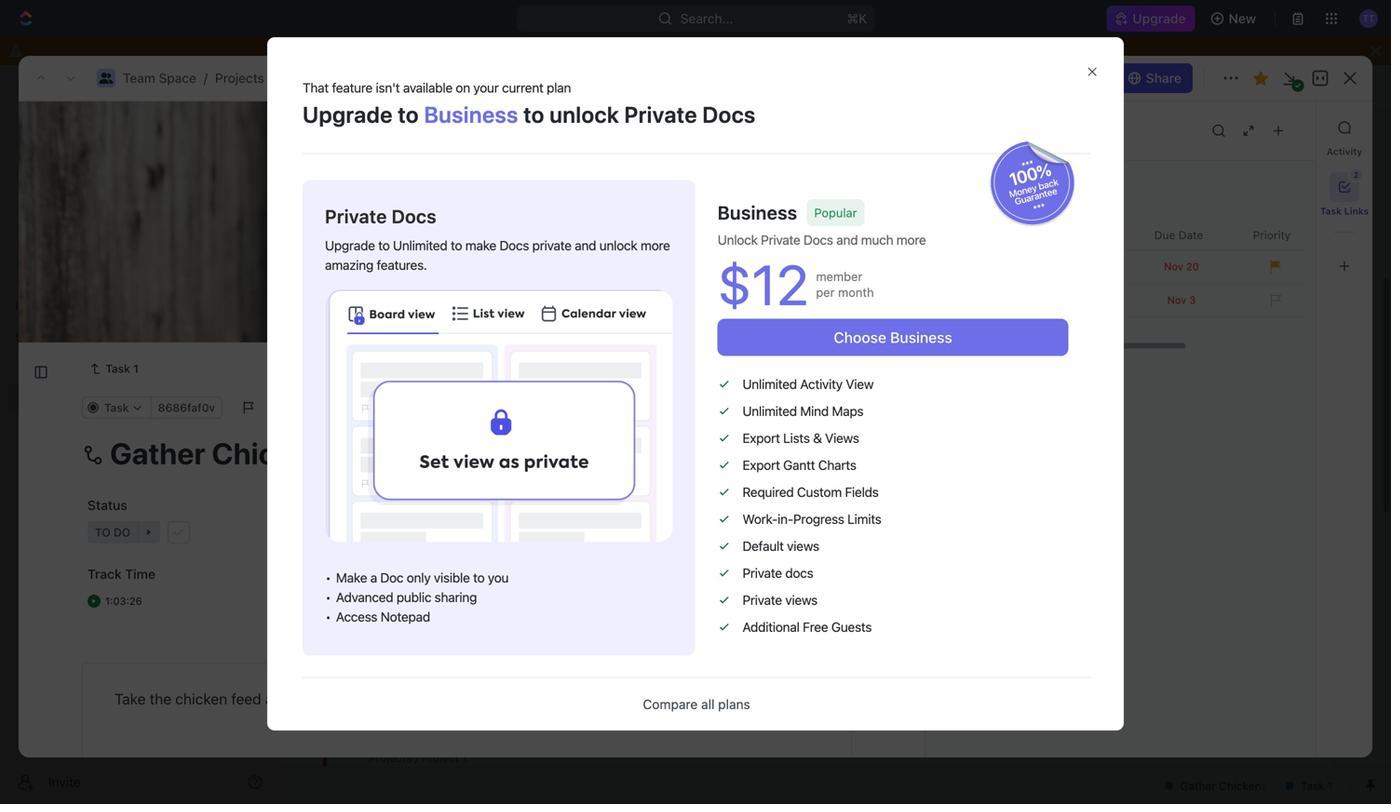 Task type: describe. For each thing, give the bounding box(es) containing it.
board
[[786, 201, 822, 216]]

share right 17
[[1146, 70, 1182, 86]]

team right user group icon
[[313, 80, 346, 95]]

it
[[322, 691, 331, 708]]

task sidebar navigation tab list
[[1320, 113, 1369, 281]]

isn't
[[376, 80, 400, 95]]

task 1 link
[[82, 358, 146, 380]]

all
[[701, 697, 715, 712]]

that feature isn't available on your current plan upgrade to business to unlock private docs
[[303, 80, 756, 127]]

1 horizontal spatial business
[[718, 201, 797, 223]]

default
[[742, 538, 784, 554]]

views
[[825, 430, 859, 446]]

Name this Doc... field
[[398, 232, 993, 254]]

8686faf0v button
[[150, 397, 223, 419]]

Search tasks... text field
[[1159, 240, 1345, 268]]

upgrade inside that feature isn't available on your current plan upgrade to business to unlock private docs
[[303, 101, 393, 127]]

work-
[[742, 511, 778, 527]]

search...
[[680, 11, 733, 26]]

spot.
[[536, 691, 570, 708]]

unlimited for unlimited mind maps
[[742, 403, 797, 419]]

fields
[[845, 484, 879, 500]]

much
[[861, 232, 893, 247]]

3
[[453, 615, 461, 631]]

private views
[[742, 592, 817, 608]]

export for export gantt charts
[[742, 457, 780, 473]]

created on nov 17
[[1016, 72, 1112, 85]]

upgrade for upgrade to unlimited to make docs private and unlock more amazing features.
[[325, 238, 375, 253]]

assignees button
[[753, 243, 840, 265]]

required
[[742, 484, 794, 500]]

new button
[[1203, 4, 1267, 34]]

more inside upgrade to unlimited to make docs private and unlock more amazing features.
[[641, 238, 670, 253]]

space left doc button
[[392, 139, 467, 170]]

spaces
[[15, 331, 54, 344]]

user group image
[[296, 83, 307, 92]]

chicken
[[175, 691, 227, 708]]

2 the from the left
[[400, 691, 422, 708]]

export gantt charts
[[742, 457, 856, 473]]

private for private docs
[[742, 565, 782, 581]]

unlimited mind maps
[[742, 403, 863, 419]]

docs left list
[[392, 205, 437, 227]]

nov
[[1077, 72, 1098, 85]]

1 vertical spatial activity
[[800, 376, 842, 392]]

business inside button
[[890, 328, 952, 346]]

hanging out with friends link
[[416, 642, 779, 669]]

to left 'make'
[[451, 238, 462, 253]]

home
[[45, 125, 80, 141]]

chat for chat button at left top
[[599, 145, 629, 161]]

that
[[303, 80, 329, 95]]

advanced
[[336, 590, 393, 605]]

in
[[391, 378, 403, 391]]

make a doc only visible to you advanced public sharing access notepad
[[336, 570, 509, 625]]

dashboards link
[[7, 213, 270, 243]]

take the chicken feed and use it to gather the chickens to one spot.
[[115, 691, 570, 708]]

private
[[532, 238, 571, 253]]

maps
[[832, 403, 863, 419]]

links
[[1344, 206, 1369, 216]]

default views
[[742, 538, 819, 554]]

and inside upgrade to unlimited to make docs private and unlock more amazing features.
[[575, 238, 596, 253]]

required custom fields
[[742, 484, 879, 500]]

you
[[488, 570, 509, 586]]

user group image
[[99, 73, 113, 84]]

2 up in progress
[[423, 327, 432, 344]]

one
[[507, 691, 532, 708]]

inbox link
[[7, 150, 270, 180]]

team space / projects
[[123, 70, 264, 86]]

docs
[[785, 565, 813, 581]]

tags
[[349, 567, 378, 582]]

favorites button
[[7, 294, 83, 317]]

task inside dialog
[[421, 145, 449, 161]]

your
[[473, 80, 499, 95]]

&
[[813, 430, 822, 446]]

make
[[336, 570, 367, 586]]

1 vertical spatial project
[[369, 327, 419, 344]]

2 inside 'button'
[[1354, 171, 1358, 179]]

0 vertical spatial 1
[[1327, 81, 1332, 94]]

doc inside make a doc only visible to you advanced public sharing access notepad
[[380, 570, 403, 586]]

popular
[[814, 206, 857, 220]]

with
[[499, 648, 526, 663]]

private docs
[[624, 101, 756, 127]]

0 horizontal spatial add task button
[[412, 500, 483, 522]]

choose business button
[[718, 319, 1068, 356]]

task links
[[1320, 206, 1369, 216]]

1 vertical spatial add task button
[[523, 373, 603, 395]]

linked
[[966, 186, 1012, 203]]

team up overview link
[[323, 139, 387, 170]]

8686faf0v
[[158, 401, 215, 414]]

task 3 link
[[416, 610, 779, 637]]

dialog containing task
[[398, 130, 993, 406]]

add for right add task "button"
[[1256, 148, 1281, 163]]

assignees
[[776, 247, 831, 260]]

share button right 17
[[1120, 63, 1193, 93]]

chat button
[[599, 131, 629, 175]]

task sidebar content section
[[925, 101, 1391, 758]]

docs inside upgrade to unlimited to make docs private and unlock more amazing features.
[[499, 238, 529, 253]]

additional
[[742, 619, 799, 635]]

export lists & views
[[742, 430, 859, 446]]

1 horizontal spatial on
[[1061, 72, 1074, 85]]

task button
[[421, 131, 449, 175]]

0 horizontal spatial project 2
[[283, 70, 337, 86]]

favorites
[[15, 299, 64, 312]]

add task for right add task "button"
[[1256, 148, 1313, 163]]

automations
[[1237, 80, 1315, 95]]

team right user group image
[[123, 70, 155, 86]]

team space, , element
[[17, 389, 35, 408]]

to left the one at the left of the page
[[489, 691, 503, 708]]

task inside tab list
[[1320, 206, 1342, 216]]

choose
[[834, 328, 886, 346]]

2 inside linked 2
[[1020, 187, 1027, 202]]

unlock
[[718, 232, 758, 247]]

team space tree
[[7, 352, 270, 508]]

2 right that
[[329, 70, 337, 86]]

unlock inside upgrade to unlimited to make docs private and unlock more amazing features.
[[599, 238, 637, 253]]

whiteboard
[[651, 145, 723, 161]]

status
[[88, 498, 127, 513]]

share down upgrade 'link'
[[1172, 80, 1208, 95]]

choose business
[[834, 328, 952, 346]]

export for export lists & views
[[742, 430, 780, 446]]

private for private views
[[742, 592, 782, 608]]

1 vertical spatial team space
[[323, 139, 472, 170]]

1 vertical spatial add task
[[546, 378, 595, 391]]

private for private
[[454, 367, 496, 383]]

whiteboard button
[[651, 131, 723, 175]]

take
[[115, 691, 146, 708]]

private docs
[[325, 205, 437, 227]]



Task type: locate. For each thing, give the bounding box(es) containing it.
on inside that feature isn't available on your current plan upgrade to business to unlock private docs
[[456, 80, 470, 95]]

space inside "team space" link
[[81, 391, 120, 406]]

use
[[294, 691, 318, 708]]

0 vertical spatial unlock
[[550, 101, 619, 127]]

0 horizontal spatial on
[[456, 80, 470, 95]]

0 vertical spatial business
[[424, 101, 518, 127]]

project left feature
[[283, 70, 326, 86]]

feed
[[231, 691, 261, 708]]

unlock private docs and much more
[[718, 232, 926, 247]]

private down the default
[[742, 565, 782, 581]]

doc right the a
[[380, 570, 403, 586]]

team space link inside team space tree
[[45, 384, 266, 413]]

export up required
[[742, 457, 780, 473]]

search button
[[1072, 196, 1144, 222]]

lists
[[783, 430, 810, 446]]

notepad
[[381, 609, 430, 625]]

charts
[[818, 457, 856, 473]]

reminder button
[[518, 131, 577, 175]]

1 vertical spatial project 2
[[369, 327, 435, 344]]

available
[[403, 80, 452, 95]]

business down your
[[424, 101, 518, 127]]

board link
[[782, 196, 822, 222]]

team space down task 1 link at the left of the page
[[45, 391, 120, 406]]

2 vertical spatial business
[[890, 328, 952, 346]]

limits
[[847, 511, 881, 527]]

unlock inside that feature isn't available on your current plan upgrade to business to unlock private docs
[[550, 101, 619, 127]]

plan
[[547, 80, 571, 95]]

dialog
[[398, 130, 993, 406]]

1
[[1327, 81, 1332, 94], [133, 362, 139, 375]]

2 up links
[[1354, 171, 1358, 179]]

0 vertical spatial upgrade
[[1133, 11, 1186, 26]]

project 2 link
[[283, 70, 337, 86]]

overview link
[[344, 196, 405, 222]]

unlimited activity view
[[742, 376, 874, 392]]

0 horizontal spatial the
[[150, 691, 171, 708]]

to right assigned on the bottom
[[409, 498, 422, 513]]

2 horizontal spatial business
[[890, 328, 952, 346]]

invite
[[48, 775, 81, 790]]

task 3
[[421, 615, 461, 631]]

2 vertical spatial add task
[[421, 503, 476, 518]]

private down board link on the top of page
[[761, 232, 800, 247]]

upgrade inside upgrade to unlimited to make docs private and unlock more amazing features.
[[325, 238, 375, 253]]

1 the from the left
[[150, 691, 171, 708]]

list
[[439, 201, 462, 216]]

0 horizontal spatial and
[[265, 691, 290, 708]]

due date
[[611, 498, 668, 513]]

team right team space, , element
[[45, 391, 78, 406]]

views for default views
[[787, 538, 819, 554]]

month
[[838, 285, 874, 299]]

1 horizontal spatial and
[[575, 238, 596, 253]]

views down docs
[[785, 592, 817, 608]]

custom
[[797, 484, 842, 500]]

to left the "you"
[[473, 570, 484, 586]]

0 vertical spatial unlimited
[[393, 238, 447, 253]]

activity up 2 'button'
[[1327, 146, 1362, 157]]

1 vertical spatial upgrade
[[303, 101, 393, 127]]

docs right 'make'
[[499, 238, 529, 253]]

0 vertical spatial export
[[742, 430, 780, 446]]

more right much
[[896, 232, 926, 247]]

1 horizontal spatial more
[[896, 232, 926, 247]]

team inside tree
[[45, 391, 78, 406]]

space left /
[[159, 70, 196, 86]]

unlimited for unlimited activity view
[[742, 376, 797, 392]]

mind
[[800, 403, 829, 419]]

1 horizontal spatial project 2
[[369, 327, 435, 344]]

compare all plans
[[643, 697, 750, 712]]

public
[[396, 590, 431, 605]]

upgrade up amazing
[[325, 238, 375, 253]]

1 horizontal spatial doc
[[471, 145, 496, 161]]

2 vertical spatial unlimited
[[742, 403, 797, 419]]

upgrade inside 'link'
[[1133, 11, 1186, 26]]

list link
[[436, 196, 462, 222]]

private inside dialog
[[454, 367, 496, 383]]

1 vertical spatial chat
[[722, 201, 751, 216]]

unlimited up features. on the top left of the page
[[393, 238, 447, 253]]

docs inside sidebar navigation
[[45, 189, 75, 204]]

chat right reminder
[[599, 145, 629, 161]]

guests
[[831, 619, 872, 635]]

0 horizontal spatial 1
[[133, 362, 139, 375]]

projects
[[215, 70, 264, 86]]

time
[[125, 567, 155, 582]]

to down available
[[398, 101, 419, 127]]

team space up overview
[[323, 139, 472, 170]]

2 vertical spatial add
[[421, 503, 445, 518]]

unlimited up lists
[[742, 403, 797, 419]]

1 horizontal spatial project
[[369, 327, 419, 344]]

friends
[[529, 648, 575, 663]]

sharing
[[434, 590, 477, 605]]

track time
[[88, 567, 155, 582]]

the right gather
[[400, 691, 422, 708]]

1 vertical spatial doc
[[380, 570, 403, 586]]

private right in at left top
[[454, 367, 496, 383]]

unlock right private
[[599, 238, 637, 253]]

1 horizontal spatial the
[[400, 691, 422, 708]]

upgrade to unlimited to make docs private and unlock more amazing features.
[[325, 238, 670, 273]]

export
[[742, 430, 780, 446], [742, 457, 780, 473]]

activity up mind
[[800, 376, 842, 392]]

task 1
[[106, 362, 139, 375]]

out
[[476, 648, 496, 663]]

0 vertical spatial chat
[[599, 145, 629, 161]]

gather
[[352, 691, 396, 708]]

compare all plans button
[[643, 697, 750, 712]]

overview
[[347, 201, 405, 216]]

the right take
[[150, 691, 171, 708]]

in-
[[778, 511, 793, 527]]

to up features. on the top left of the page
[[378, 238, 390, 253]]

and down popular on the right of page
[[836, 232, 858, 247]]

search
[[1096, 201, 1139, 216]]

per
[[816, 285, 835, 299]]

private up amazing
[[325, 205, 387, 227]]

team space inside tree
[[45, 391, 120, 406]]

private docs
[[742, 565, 813, 581]]

2 vertical spatial team space
[[45, 391, 120, 406]]

chat link
[[718, 196, 751, 222]]

0 horizontal spatial add
[[421, 503, 445, 518]]

unlock down plan
[[550, 101, 619, 127]]

17
[[1101, 72, 1112, 85]]

2 horizontal spatial add
[[1256, 148, 1281, 163]]

2 horizontal spatial and
[[836, 232, 858, 247]]

1 vertical spatial unlock
[[599, 238, 637, 253]]

2 button
[[1330, 169, 1362, 202]]

chat up unlock
[[722, 201, 751, 216]]

1 horizontal spatial chat
[[722, 201, 751, 216]]

0 horizontal spatial doc
[[380, 570, 403, 586]]

1 horizontal spatial add task button
[[523, 373, 603, 395]]

1 vertical spatial 1
[[133, 362, 139, 375]]

business
[[424, 101, 518, 127], [718, 201, 797, 223], [890, 328, 952, 346]]

1 export from the top
[[742, 430, 780, 446]]

member
[[816, 269, 862, 283]]

1 vertical spatial add
[[546, 378, 567, 391]]

team space right user group icon
[[313, 80, 388, 95]]

on
[[1061, 72, 1074, 85], [456, 80, 470, 95]]

0 horizontal spatial business
[[424, 101, 518, 127]]

0 vertical spatial views
[[787, 538, 819, 554]]

only
[[407, 570, 431, 586]]

make
[[465, 238, 496, 253]]

1 horizontal spatial add task
[[546, 378, 595, 391]]

upgrade for upgrade
[[1133, 11, 1186, 26]]

share button
[[1120, 63, 1193, 93], [1161, 73, 1219, 102]]

compare
[[643, 697, 698, 712]]

on left nov on the top right of the page
[[1061, 72, 1074, 85]]

0 vertical spatial add
[[1256, 148, 1281, 163]]

activity
[[1327, 146, 1362, 157], [800, 376, 842, 392]]

business right choose
[[890, 328, 952, 346]]

additional free guests
[[742, 619, 872, 635]]

docs down inbox
[[45, 189, 75, 204]]

chat inside dialog
[[599, 145, 629, 161]]

0 vertical spatial add task
[[1256, 148, 1313, 163]]

to inside make a doc only visible to you advanced public sharing access notepad
[[473, 570, 484, 586]]

to right it
[[335, 691, 348, 708]]

upgrade down feature
[[303, 101, 393, 127]]

0 horizontal spatial project
[[283, 70, 326, 86]]

project 2 right 'projects'
[[283, 70, 337, 86]]

to down current
[[523, 101, 544, 127]]

a
[[370, 570, 377, 586]]

project up in at left top
[[369, 327, 419, 344]]

business inside that feature isn't available on your current plan upgrade to business to unlock private docs
[[424, 101, 518, 127]]

chat
[[599, 145, 629, 161], [722, 201, 751, 216]]

0 vertical spatial doc
[[471, 145, 496, 161]]

track
[[88, 567, 122, 582]]

1 horizontal spatial activity
[[1327, 146, 1362, 157]]

view
[[846, 376, 874, 392]]

doc
[[471, 145, 496, 161], [380, 570, 403, 586]]

sidebar navigation
[[0, 65, 278, 804]]

share button down upgrade 'link'
[[1161, 73, 1219, 102]]

docs link
[[7, 182, 270, 211]]

1 vertical spatial export
[[742, 457, 780, 473]]

activity inside task sidebar navigation tab list
[[1327, 146, 1362, 157]]

2 right progress
[[488, 378, 495, 391]]

views
[[787, 538, 819, 554], [785, 592, 817, 608]]

project 2 up in at left top
[[369, 327, 435, 344]]

0 horizontal spatial chat
[[599, 145, 629, 161]]

Edit task name text field
[[82, 436, 852, 471]]

the
[[150, 691, 171, 708], [400, 691, 422, 708]]

add for left add task "button"
[[421, 503, 445, 518]]

share
[[1146, 70, 1182, 86], [1172, 80, 1208, 95]]

2 horizontal spatial add task button
[[1245, 141, 1324, 170]]

access
[[336, 609, 377, 625]]

0 vertical spatial add task button
[[1245, 141, 1324, 170]]

on left your
[[456, 80, 470, 95]]

0 vertical spatial team space
[[313, 80, 388, 95]]

unlimited up unlimited mind maps
[[742, 376, 797, 392]]

more left unlock
[[641, 238, 670, 253]]

1 horizontal spatial add
[[546, 378, 567, 391]]

1 vertical spatial business
[[718, 201, 797, 223]]

current
[[502, 80, 543, 95]]

private up additional on the right bottom
[[742, 592, 782, 608]]

1 vertical spatial views
[[785, 592, 817, 608]]

views up docs
[[787, 538, 819, 554]]

⌘k
[[847, 11, 867, 26]]

0 horizontal spatial more
[[641, 238, 670, 253]]

1 horizontal spatial 1
[[1327, 81, 1332, 94]]

add task for left add task "button"
[[421, 503, 476, 518]]

progress
[[793, 511, 844, 527]]

1 vertical spatial unlimited
[[742, 376, 797, 392]]

home link
[[7, 118, 270, 148]]

doc right task button
[[471, 145, 496, 161]]

chat for chat link
[[722, 201, 751, 216]]

2 horizontal spatial add task
[[1256, 148, 1313, 163]]

0 vertical spatial project
[[283, 70, 326, 86]]

chickens
[[426, 691, 485, 708]]

2 vertical spatial add task button
[[412, 500, 483, 522]]

docs down popular on the right of page
[[804, 232, 833, 247]]

0 horizontal spatial activity
[[800, 376, 842, 392]]

private
[[325, 205, 387, 227], [761, 232, 800, 247], [454, 367, 496, 383], [742, 565, 782, 581], [742, 592, 782, 608]]

space down task 1 link at the left of the page
[[81, 391, 120, 406]]

upgrade left new button
[[1133, 11, 1186, 26]]

unlimited inside upgrade to unlimited to make docs private and unlock more amazing features.
[[393, 238, 447, 253]]

0 vertical spatial activity
[[1327, 146, 1362, 157]]

views for private views
[[785, 592, 817, 608]]

doc button
[[471, 131, 496, 175]]

add
[[1256, 148, 1281, 163], [546, 378, 567, 391], [421, 503, 445, 518]]

private for private docs
[[325, 205, 387, 227]]

2 vertical spatial upgrade
[[325, 238, 375, 253]]

space right that
[[349, 80, 388, 95]]

2 right linked
[[1020, 187, 1027, 202]]

2 export from the top
[[742, 457, 780, 473]]

0 horizontal spatial add task
[[421, 503, 476, 518]]

0 vertical spatial project 2
[[283, 70, 337, 86]]

and left use
[[265, 691, 290, 708]]

business up unlock
[[718, 201, 797, 223]]

and right private
[[575, 238, 596, 253]]

export left lists
[[742, 430, 780, 446]]

date
[[639, 498, 668, 513]]



Task type: vqa. For each thing, say whether or not it's contained in the screenshot.
WITH
yes



